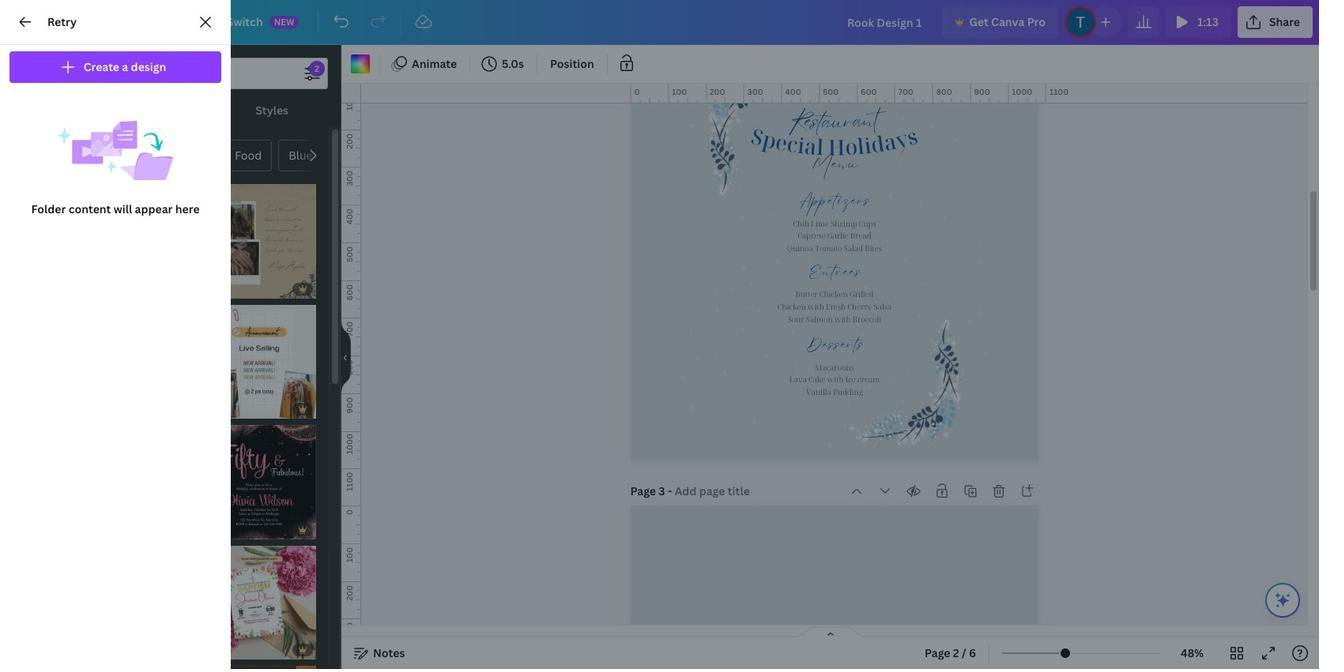 Task type: locate. For each thing, give the bounding box(es) containing it.
chili
[[793, 218, 809, 229]]

a
[[122, 59, 128, 74]]

edsa people power anniversary instagram post image
[[202, 666, 316, 669]]

design
[[15, 77, 42, 89]]

1 vertical spatial page
[[925, 646, 950, 661]]

desserts macaroons lava cake with ice cream vanilla pudding
[[789, 344, 879, 397]]

get
[[969, 14, 988, 29]]

macaroons
[[814, 362, 854, 373]]

beige and pink floral baptism invitation mockup instagram post image
[[202, 546, 316, 660]]

entrees
[[808, 271, 861, 289]]

food
[[235, 148, 262, 163]]

with inside desserts macaroons lava cake with ice cream vanilla pudding
[[827, 375, 843, 385]]

page 2 / 6 button
[[918, 641, 982, 666]]

cups
[[858, 218, 876, 229]]

home
[[63, 14, 95, 29]]

chicken up fresh
[[819, 289, 847, 300]]

blue
[[289, 148, 313, 163]]

2
[[953, 646, 959, 661]]

christmas
[[92, 148, 146, 163]]

1 vertical spatial chicken
[[777, 302, 806, 312]]

with
[[807, 302, 824, 312], [834, 314, 850, 324], [827, 375, 843, 385]]

broccoli
[[852, 314, 881, 324]]

canva
[[991, 14, 1025, 29]]

beige and pink floral baptism invitation mockup instagram post group
[[202, 546, 316, 660]]

templates button
[[81, 96, 216, 126]]

page left 3
[[630, 484, 656, 499]]

Search templates search field
[[113, 58, 296, 89]]

new
[[274, 16, 294, 28]]

1 horizontal spatial page
[[925, 646, 950, 661]]

sour
[[787, 314, 804, 324]]

page for page 3 -
[[630, 484, 656, 499]]

-
[[668, 484, 672, 499]]

entrees butter chicken grilled chicken with fresh cherry salsa sour salmon with broccoli
[[777, 271, 891, 324]]

3
[[659, 484, 665, 499]]

fresh
[[825, 302, 845, 312]]

side panel tab list
[[0, 45, 57, 570]]

magic
[[192, 14, 224, 29]]

notes
[[373, 646, 405, 661]]

text
[[20, 191, 36, 202]]

page for page 2 / 6
[[925, 646, 950, 661]]

design button
[[0, 45, 57, 102]]

salad
[[843, 243, 863, 254]]

1 horizontal spatial chicken
[[819, 289, 847, 300]]

create a design
[[84, 59, 166, 74]]

blue button
[[278, 140, 323, 171]]

vanilla
[[806, 387, 831, 397]]

main menu bar
[[0, 0, 1319, 45]]

text button
[[0, 159, 57, 216]]

page left 2
[[925, 646, 950, 661]]

winter
[[173, 148, 208, 163]]

page
[[630, 484, 656, 499], [925, 646, 950, 661]]

canva assistant image
[[1273, 591, 1292, 610]]

with up salmon
[[807, 302, 824, 312]]

page inside button
[[925, 646, 950, 661]]

cream
[[857, 375, 879, 385]]

food button
[[225, 140, 272, 171]]

ice
[[845, 375, 855, 385]]

0 vertical spatial page
[[630, 484, 656, 499]]

0 vertical spatial chicken
[[819, 289, 847, 300]]

caprese
[[797, 231, 825, 241]]

lava
[[789, 375, 806, 385]]

2 vertical spatial with
[[827, 375, 843, 385]]

retry
[[47, 14, 77, 29]]

chicken up sour on the right of page
[[777, 302, 806, 312]]

1:13
[[1197, 14, 1219, 29]]

page 2 / 6
[[925, 646, 976, 661]]

design
[[131, 59, 166, 74]]

5.0s button
[[477, 51, 530, 77]]

pro
[[1027, 14, 1046, 29]]

appear
[[135, 202, 173, 217]]

appetizers
[[799, 200, 870, 218]]

salmon
[[806, 314, 832, 324]]

0 horizontal spatial page
[[630, 484, 656, 499]]

chili lime shrimp cups caprese garlic bread quinoa tomato salad bites
[[787, 218, 882, 254]]

grilled
[[849, 289, 873, 300]]

christmas button
[[81, 140, 156, 171]]

content
[[68, 202, 111, 217]]

with down "macaroons"
[[827, 375, 843, 385]]

beige neutral modern live selling instagram post group
[[202, 305, 316, 419]]

with down fresh
[[834, 314, 850, 324]]

Page title text field
[[675, 484, 751, 499]]

cherry
[[847, 302, 872, 312]]

chicken
[[819, 289, 847, 300], [777, 302, 806, 312]]



Task type: describe. For each thing, give the bounding box(es) containing it.
get canva pro button
[[942, 6, 1058, 38]]

brown and charcoal quote vintage modern filipiñana wedding instagram post image
[[202, 184, 316, 298]]

magic switch
[[192, 14, 263, 29]]

/
[[962, 646, 966, 661]]

salsa
[[873, 302, 891, 312]]

1:13 button
[[1166, 6, 1231, 38]]

5.0s
[[502, 56, 524, 71]]

Design title text field
[[835, 6, 936, 38]]

hide image
[[341, 319, 351, 395]]

will
[[114, 202, 132, 217]]

1 vertical spatial with
[[834, 314, 850, 324]]

0 horizontal spatial chicken
[[777, 302, 806, 312]]

desserts
[[806, 344, 864, 362]]

styles button
[[216, 96, 328, 126]]

home link
[[51, 6, 108, 38]]

bites
[[864, 243, 882, 254]]

butter
[[795, 289, 817, 300]]

bread
[[850, 231, 871, 241]]

folder content will appear here
[[31, 202, 200, 217]]

folder
[[31, 202, 66, 217]]

menu
[[811, 162, 858, 183]]

page 3 -
[[630, 484, 675, 499]]

styles
[[255, 103, 289, 118]]

create a design button
[[9, 51, 221, 83]]

create
[[84, 59, 119, 74]]

shrimp
[[830, 218, 857, 229]]

6
[[969, 646, 976, 661]]

here
[[175, 202, 200, 217]]

switch
[[227, 14, 263, 29]]

black and rose gold fifty and fabulous 50th birthday invitation image
[[202, 425, 316, 539]]

beige neutral modern live selling instagram post image
[[202, 305, 316, 419]]

black and rose gold fifty and fabulous 50th birthday invitation group
[[202, 425, 316, 539]]

brown and charcoal quote vintage modern filipiñana wedding instagram post group
[[202, 184, 316, 298]]

lime
[[811, 218, 829, 229]]

brown illustrative scrapbook bonifacio day instagram post image
[[81, 184, 196, 298]]

cake
[[808, 375, 825, 385]]

show pages image
[[792, 627, 868, 639]]

0 vertical spatial with
[[807, 302, 824, 312]]

pudding
[[833, 387, 863, 397]]

get canva pro
[[969, 14, 1046, 29]]

tomato
[[815, 243, 842, 254]]

templates
[[121, 103, 177, 118]]

notes button
[[348, 641, 411, 666]]

garlic
[[827, 231, 848, 241]]

quinoa
[[787, 243, 813, 254]]

winter button
[[162, 140, 218, 171]]



Task type: vqa. For each thing, say whether or not it's contained in the screenshot.
return
no



